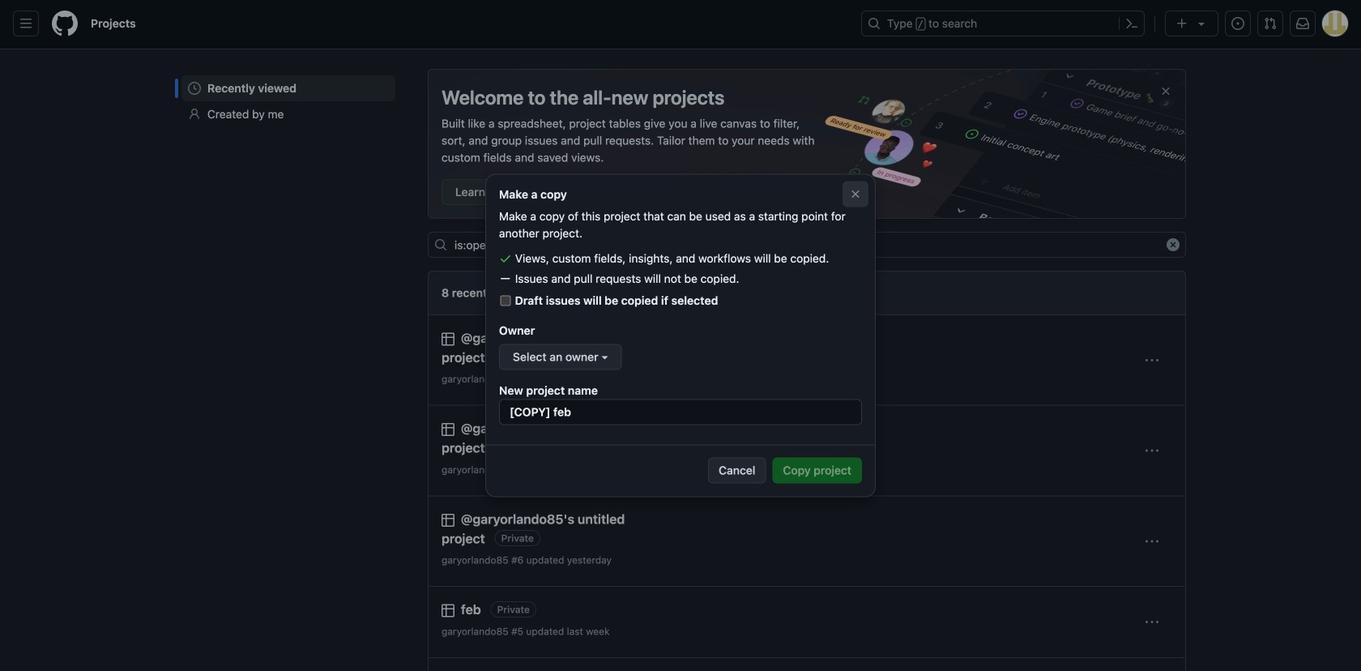 Task type: describe. For each thing, give the bounding box(es) containing it.
close image
[[1160, 85, 1173, 98]]

dash image
[[499, 272, 512, 285]]

table image for 1st kebab horizontal image from the top
[[442, 423, 455, 436]]

2 table image from the top
[[442, 604, 455, 617]]

notifications image
[[1297, 17, 1310, 30]]

clock image
[[188, 82, 201, 95]]

table image for 2nd kebab horizontal image from the top of the page
[[442, 514, 455, 527]]

search image
[[434, 238, 447, 251]]

homepage image
[[52, 11, 78, 36]]

command palette image
[[1126, 17, 1139, 30]]

2 kebab horizontal image from the top
[[1146, 616, 1159, 629]]

plus image
[[1176, 17, 1189, 30]]

2 kebab horizontal image from the top
[[1146, 535, 1159, 548]]



Task type: locate. For each thing, give the bounding box(es) containing it.
0 vertical spatial kebab horizontal image
[[1146, 445, 1159, 458]]

kebab horizontal image
[[1146, 445, 1159, 458], [1146, 535, 1159, 548]]

Name field
[[499, 399, 862, 425]]

1 kebab horizontal image from the top
[[1146, 445, 1159, 458]]

1 vertical spatial kebab horizontal image
[[1146, 616, 1159, 629]]

1 table image from the top
[[442, 423, 455, 436]]

0 vertical spatial kebab horizontal image
[[1146, 354, 1159, 367]]

1 vertical spatial kebab horizontal image
[[1146, 535, 1159, 548]]

triangle down image
[[1195, 17, 1208, 30]]

table image
[[442, 333, 455, 346], [442, 604, 455, 617]]

git pull request image
[[1264, 17, 1277, 30]]

list
[[175, 69, 402, 134]]

1 vertical spatial table image
[[442, 514, 455, 527]]

clear image
[[1167, 238, 1180, 251]]

0 vertical spatial table image
[[442, 333, 455, 346]]

close image
[[849, 188, 862, 201]]

2 table image from the top
[[442, 514, 455, 527]]

0 vertical spatial table image
[[442, 423, 455, 436]]

person image
[[188, 108, 201, 121]]

1 table image from the top
[[442, 333, 455, 346]]

Search all projects text field
[[428, 232, 1186, 258]]

green checkmark image
[[499, 252, 512, 265]]

1 vertical spatial table image
[[442, 604, 455, 617]]

None checkbox
[[499, 295, 512, 306]]

table image
[[442, 423, 455, 436], [442, 514, 455, 527]]

kebab horizontal image
[[1146, 354, 1159, 367], [1146, 616, 1159, 629]]

1 kebab horizontal image from the top
[[1146, 354, 1159, 367]]

issue opened image
[[1232, 17, 1245, 30]]



Task type: vqa. For each thing, say whether or not it's contained in the screenshot.
password field
no



